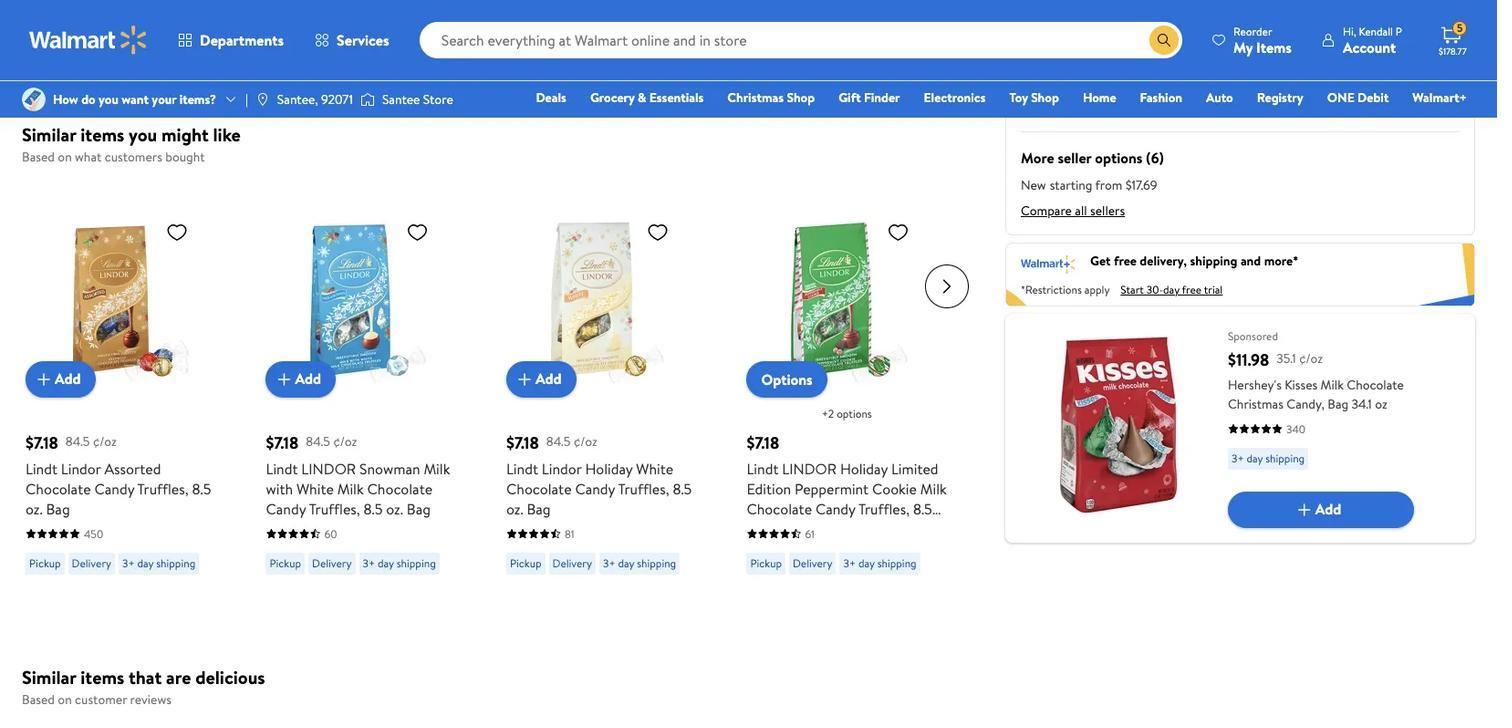Task type: vqa. For each thing, say whether or not it's contained in the screenshot.
Softsoap Liquid Hand Soap Refill, Soothing Clean, Aloe Vera Fresh Scent, 50 oz image at bottom
no



Task type: locate. For each thing, give the bounding box(es) containing it.
milk inside $7.18 lindt lindor holiday limited edition peppermint cookie milk chocolate candy truffles, 8.5 oz. bag
[[921, 479, 947, 499]]

1 horizontal spatial add to cart image
[[514, 368, 536, 390]]

add
[[1114, 95, 1136, 113], [1328, 95, 1350, 113], [55, 369, 81, 389], [295, 369, 321, 389], [536, 369, 562, 389], [1316, 500, 1342, 520]]

2 similar from the top
[[22, 665, 76, 690]]

$7.18 inside $7.18 84.5 ¢/oz lindt lindor snowman milk with white milk chocolate candy truffles, 8.5 oz. bag
[[266, 431, 299, 454]]

toy
[[1010, 89, 1028, 107]]

1 vertical spatial similar
[[22, 665, 76, 690]]

1 horizontal spatial  image
[[360, 90, 375, 109]]

holiday
[[585, 459, 633, 479], [841, 459, 888, 479]]

2 $7.18 from the left
[[266, 431, 299, 454]]

&
[[638, 89, 647, 107]]

1 vertical spatial free
[[1182, 282, 1202, 297]]

lindt lindor holiday milk chocolate candy truffles, 8.5 oz. bag - image 5 of 20 image
[[31, 0, 138, 48]]

oz
[[1376, 395, 1388, 413]]

2 on from the top
[[58, 691, 72, 709]]

items for that
[[81, 665, 124, 690]]

milk right cookie
[[921, 479, 947, 499]]

0 vertical spatial on
[[58, 148, 72, 166]]

day inside get free delivery, shipping and more* banner
[[1164, 282, 1180, 297]]

|
[[246, 90, 248, 109]]

1 product group from the left
[[26, 177, 226, 611]]

2 lindt from the left
[[266, 459, 298, 479]]

 image for how do you want your items?
[[22, 88, 46, 111]]

5 $178.77
[[1439, 20, 1467, 58]]

white inside $7.18 84.5 ¢/oz lindt lindor holiday white chocolate candy truffles, 8.5 oz. bag
[[636, 459, 674, 479]]

kisses
[[1285, 376, 1318, 394]]

on
[[58, 148, 72, 166], [58, 691, 72, 709]]

items inside similar items you might like based on what customers bought
[[81, 122, 124, 147]]

santee, 92071
[[277, 90, 353, 109]]

home
[[1083, 89, 1117, 107]]

add to cart image for lindt lindor assorted chocolate candy truffles, 8.5 oz. bag
[[33, 368, 55, 390]]

items inside 'similar items that are delicious based on customer reviews'
[[81, 665, 124, 690]]

search icon image
[[1157, 33, 1172, 47]]

add to cart image
[[33, 368, 55, 390], [514, 368, 536, 390], [1294, 499, 1316, 521]]

1 holiday from the left
[[585, 459, 633, 479]]

0 horizontal spatial eligible
[[1081, 43, 1120, 61]]

milk right with
[[337, 479, 364, 499]]

lindt inside $7.18 84.5 ¢/oz lindt lindor snowman milk with white milk chocolate candy truffles, 8.5 oz. bag
[[266, 459, 298, 479]]

2 based from the top
[[22, 691, 55, 709]]

grocery
[[590, 89, 635, 107]]

lindt lindor holiday white chocolate candy truffles, 8.5 oz. bag image
[[507, 213, 676, 383]]

4 lindt from the left
[[747, 459, 779, 479]]

1 shop from the left
[[787, 89, 815, 107]]

based left customer
[[22, 691, 55, 709]]

¢/oz inside $7.18 84.5 ¢/oz lindt lindor snowman milk with white milk chocolate candy truffles, 8.5 oz. bag
[[333, 433, 357, 451]]

0 horizontal spatial you
[[99, 90, 119, 109]]

chocolate
[[1347, 376, 1405, 394], [26, 479, 91, 499], [367, 479, 433, 499], [507, 479, 572, 499], [747, 499, 812, 519]]

0 vertical spatial items
[[81, 122, 124, 147]]

add to favorites list, lindt lindor holiday limited edition peppermint cookie milk chocolate candy truffles, 8.5 oz. bag image
[[888, 220, 910, 243]]

1 $7.18 from the left
[[26, 431, 58, 454]]

1 horizontal spatial you
[[129, 122, 157, 147]]

1 on from the top
[[58, 148, 72, 166]]

84.5 inside $7.18 84.5 ¢/oz lindt lindor holiday white chocolate candy truffles, 8.5 oz. bag
[[547, 433, 571, 451]]

1 items from the top
[[81, 122, 124, 147]]

$7.18 for $7.18 84.5 ¢/oz lindt lindor snowman milk with white milk chocolate candy truffles, 8.5 oz. bag
[[266, 431, 299, 454]]

on inside similar items you might like based on what customers bought
[[58, 148, 72, 166]]

lindor left assorted
[[61, 459, 101, 479]]

oz. inside $7.18 84.5 ¢/oz lindt lindor snowman milk with white milk chocolate candy truffles, 8.5 oz. bag
[[386, 499, 403, 519]]

items
[[1257, 37, 1292, 57]]

1 horizontal spatial christmas
[[1229, 395, 1284, 413]]

day inside the $11.98 group
[[1247, 450, 1264, 466]]

lindt lindor holiday limited edition peppermint cookie milk chocolate candy truffles, 8.5 oz. bag image
[[747, 213, 917, 383]]

shop left "gift"
[[787, 89, 815, 107]]

bag inside $7.18 lindt lindor holiday limited edition peppermint cookie milk chocolate candy truffles, 8.5 oz. bag
[[768, 519, 791, 539]]

1 horizontal spatial free
[[1182, 282, 1202, 297]]

oz. inside $7.18 lindt lindor holiday limited edition peppermint cookie milk chocolate candy truffles, 8.5 oz. bag
[[747, 519, 764, 539]]

$7.18 lindt lindor holiday limited edition peppermint cookie milk chocolate candy truffles, 8.5 oz. bag
[[747, 431, 947, 539]]

trial
[[1205, 282, 1223, 297]]

my
[[1234, 37, 1253, 57]]

candy inside $7.18 84.5 ¢/oz lindt lindor snowman milk with white milk chocolate candy truffles, 8.5 oz. bag
[[266, 499, 306, 519]]

3 $7.18 from the left
[[507, 431, 539, 454]]

add to registry button
[[1298, 95, 1411, 113]]

 image for santee store
[[360, 90, 375, 109]]

shipping
[[1191, 252, 1238, 270], [1266, 450, 1305, 466], [156, 555, 196, 571], [397, 555, 436, 571], [637, 555, 677, 571], [878, 555, 917, 571]]

8.5 left edition
[[673, 479, 692, 499]]

2 horizontal spatial add to cart image
[[1294, 499, 1316, 521]]

free
[[1114, 252, 1137, 270], [1182, 282, 1202, 297]]

chocolate inside $7.18 lindt lindor holiday limited edition peppermint cookie milk chocolate candy truffles, 8.5 oz. bag
[[747, 499, 812, 519]]

1 horizontal spatial lindor
[[542, 459, 582, 479]]

based
[[22, 148, 55, 166], [22, 691, 55, 709]]

60
[[324, 526, 337, 542]]

30-
[[1147, 282, 1164, 297]]

3 84.5 from the left
[[547, 433, 571, 451]]

$11.98 group
[[1006, 314, 1476, 543]]

1 similar from the top
[[22, 122, 76, 147]]

you
[[99, 90, 119, 109], [129, 122, 157, 147]]

3 delivery from the left
[[553, 555, 592, 571]]

home link
[[1075, 88, 1125, 108]]

0 horizontal spatial to
[[1139, 95, 1151, 113]]

similar items that are delicious based on customer reviews
[[22, 665, 265, 709]]

on inside 'similar items that are delicious based on customer reviews'
[[58, 691, 72, 709]]

all
[[1076, 202, 1088, 220]]

$7.18 inside $7.18 lindt lindor holiday limited edition peppermint cookie milk chocolate candy truffles, 8.5 oz. bag
[[747, 431, 780, 454]]

candy
[[94, 479, 134, 499], [575, 479, 615, 499], [266, 499, 306, 519], [816, 499, 856, 519]]

0 horizontal spatial options
[[837, 406, 872, 421]]

3+ down peppermint
[[844, 555, 856, 571]]

lindt lindor snowman milk with white milk chocolate candy truffles, 8.5 oz. bag image
[[266, 213, 436, 383]]

delivery down 450
[[72, 555, 111, 571]]

grocery & essentials link
[[582, 88, 712, 108]]

$7.18 for $7.18 lindt lindor holiday limited edition peppermint cookie milk chocolate candy truffles, 8.5 oz. bag
[[747, 431, 780, 454]]

3 lindt from the left
[[507, 459, 539, 479]]

1 horizontal spatial 84.5
[[306, 433, 330, 451]]

lindor inside $7.18 84.5 ¢/oz lindt lindor holiday white chocolate candy truffles, 8.5 oz. bag
[[542, 459, 582, 479]]

0 vertical spatial free
[[1114, 252, 1137, 270]]

similar inside 'similar items that are delicious based on customer reviews'
[[22, 665, 76, 690]]

delivery down 61
[[793, 555, 833, 571]]

add button for "lindt lindor snowman milk with white milk chocolate candy truffles, 8.5 oz. bag" image
[[266, 361, 336, 398]]

0 vertical spatial similar
[[22, 122, 76, 147]]

compare all sellers button
[[1021, 202, 1126, 220]]

1 horizontal spatial shop
[[1032, 89, 1060, 107]]

1 to from the left
[[1139, 95, 1151, 113]]

hershey's kisses milk chocolate christmas candy, bag 34.1 oz image
[[1020, 328, 1214, 522]]

oz.
[[26, 499, 43, 519], [386, 499, 403, 519], [507, 499, 524, 519], [747, 519, 764, 539]]

edition
[[747, 479, 792, 499]]

 image right 92071
[[360, 90, 375, 109]]

chocolate inside $7.18 84.5 ¢/oz lindt lindor holiday white chocolate candy truffles, 8.5 oz. bag
[[507, 479, 572, 499]]

lindt inside $7.18 84.5 ¢/oz lindt lindor holiday white chocolate candy truffles, 8.5 oz. bag
[[507, 459, 539, 479]]

1 horizontal spatial eligible
[[1139, 8, 1180, 26]]

free left trial
[[1182, 282, 1202, 297]]

8.5 down limited
[[914, 499, 933, 519]]

0 horizontal spatial holiday
[[585, 459, 633, 479]]

1 horizontal spatial to
[[1353, 95, 1365, 113]]

options up from
[[1096, 148, 1143, 168]]

one debit
[[1328, 89, 1390, 107]]

2 84.5 from the left
[[306, 433, 330, 451]]

get free delivery, shipping and more* banner
[[1006, 243, 1476, 306]]

1 vertical spatial items
[[81, 665, 124, 690]]

hi,
[[1344, 23, 1357, 39]]

lindor down "+2" on the right bottom
[[783, 459, 837, 479]]

similar down "how"
[[22, 122, 76, 147]]

2 to from the left
[[1353, 95, 1365, 113]]

shop right toy on the top
[[1032, 89, 1060, 107]]

add button
[[26, 361, 95, 398], [266, 361, 336, 398], [507, 361, 576, 398], [1229, 492, 1415, 528]]

2 horizontal spatial 84.5
[[547, 433, 571, 451]]

hershey's
[[1229, 376, 1282, 394]]

¢/oz inside $7.18 84.5 ¢/oz lindt lindor holiday white chocolate candy truffles, 8.5 oz. bag
[[574, 433, 598, 451]]

similar up customer
[[22, 665, 76, 690]]

white inside $7.18 84.5 ¢/oz lindt lindor snowman milk with white milk chocolate candy truffles, 8.5 oz. bag
[[297, 479, 334, 499]]

day
[[1164, 282, 1180, 297], [1247, 450, 1264, 466], [137, 555, 154, 571], [378, 555, 394, 571], [618, 555, 635, 571], [859, 555, 875, 571]]

holiday inside $7.18 lindt lindor holiday limited edition peppermint cookie milk chocolate candy truffles, 8.5 oz. bag
[[841, 459, 888, 479]]

2 holiday from the left
[[841, 459, 888, 479]]

$7.18 inside $7.18 84.5 ¢/oz lindt lindor assorted chocolate candy truffles, 8.5 oz. bag
[[26, 431, 58, 454]]

0 horizontal spatial add to cart image
[[33, 368, 55, 390]]

3+ inside the $11.98 group
[[1232, 450, 1245, 466]]

 image
[[22, 88, 46, 111], [360, 90, 375, 109]]

0 vertical spatial christmas
[[728, 89, 784, 107]]

8.5 down snowman at the bottom left of the page
[[364, 499, 383, 519]]

registry
[[1258, 89, 1304, 107]]

0 horizontal spatial christmas
[[728, 89, 784, 107]]

you inside similar items you might like based on what customers bought
[[129, 122, 157, 147]]

shop inside toy shop 'link'
[[1032, 89, 1060, 107]]

2 shop from the left
[[1032, 89, 1060, 107]]

items up what
[[81, 122, 124, 147]]

starting
[[1050, 176, 1093, 194]]

add to favorites list, lindt lindor holiday white chocolate candy truffles, 8.5 oz. bag image
[[647, 220, 669, 243]]

holiday inside $7.18 84.5 ¢/oz lindt lindor holiday white chocolate candy truffles, 8.5 oz. bag
[[585, 459, 633, 479]]

1 lindt from the left
[[26, 459, 58, 479]]

based inside 'similar items that are delicious based on customer reviews'
[[22, 691, 55, 709]]

items up customer
[[81, 665, 124, 690]]

christmas down the hershey's
[[1229, 395, 1284, 413]]

delivery down 81 at bottom
[[553, 555, 592, 571]]

0 horizontal spatial shop
[[787, 89, 815, 107]]

on left customer
[[58, 691, 72, 709]]

1 horizontal spatial holiday
[[841, 459, 888, 479]]

0 horizontal spatial white
[[297, 479, 334, 499]]

¢/oz for truffles,
[[574, 433, 598, 451]]

2 lindor from the left
[[542, 459, 582, 479]]

add to cart image for lindt lindor holiday white chocolate candy truffles, 8.5 oz. bag
[[514, 368, 536, 390]]

lindor inside $7.18 84.5 ¢/oz lindt lindor snowman milk with white milk chocolate candy truffles, 8.5 oz. bag
[[302, 459, 356, 479]]

1 vertical spatial based
[[22, 691, 55, 709]]

3+ down the hershey's
[[1232, 450, 1245, 466]]

reorder my items
[[1234, 23, 1292, 57]]

fashion link
[[1132, 88, 1191, 108]]

8.5 inside $7.18 lindt lindor holiday limited edition peppermint cookie milk chocolate candy truffles, 8.5 oz. bag
[[914, 499, 933, 519]]

¢/oz for milk
[[333, 433, 357, 451]]

peppermint
[[795, 479, 869, 499]]

1 horizontal spatial white
[[636, 459, 674, 479]]

¢/oz inside $7.18 84.5 ¢/oz lindt lindor assorted chocolate candy truffles, 8.5 oz. bag
[[93, 433, 117, 451]]

0 horizontal spatial lindor
[[61, 459, 101, 479]]

truffles, inside $7.18 84.5 ¢/oz lindt lindor holiday white chocolate candy truffles, 8.5 oz. bag
[[618, 479, 670, 499]]

next slide for similar items you might like list image
[[926, 264, 969, 308]]

0 vertical spatial options
[[1096, 148, 1143, 168]]

delicious
[[196, 665, 265, 690]]

items
[[81, 122, 124, 147], [81, 665, 124, 690]]

1 lindor from the left
[[61, 459, 101, 479]]

0 horizontal spatial lindor
[[302, 459, 356, 479]]

based inside similar items you might like based on what customers bought
[[22, 148, 55, 166]]

(6)
[[1147, 148, 1164, 168]]

you right do in the top of the page
[[99, 90, 119, 109]]

lindt
[[26, 459, 58, 479], [266, 459, 298, 479], [507, 459, 539, 479], [747, 459, 779, 479]]

add to cart image inside the $11.98 group
[[1294, 499, 1316, 521]]

snowman
[[360, 459, 420, 479]]

1 horizontal spatial lindor
[[783, 459, 837, 479]]

0 vertical spatial based
[[22, 148, 55, 166]]

lindor right with
[[302, 459, 356, 479]]

toy shop
[[1010, 89, 1060, 107]]

lindor for chocolate
[[542, 459, 582, 479]]

0 horizontal spatial 84.5
[[66, 433, 90, 451]]

0 vertical spatial you
[[99, 90, 119, 109]]

apply
[[1085, 282, 1110, 297]]

$7.18
[[26, 431, 58, 454], [266, 431, 299, 454], [507, 431, 539, 454], [747, 431, 780, 454]]

1 vertical spatial on
[[58, 691, 72, 709]]

similar inside similar items you might like based on what customers bought
[[22, 122, 76, 147]]

3 pickup from the left
[[510, 555, 542, 571]]

1 vertical spatial eligible
[[1081, 43, 1120, 61]]

lindor up 81 at bottom
[[542, 459, 582, 479]]

eligible right ebt
[[1081, 43, 1120, 61]]

shop inside the christmas shop "link"
[[787, 89, 815, 107]]

milk right snowman at the bottom left of the page
[[424, 459, 450, 479]]

options
[[1096, 148, 1143, 168], [837, 406, 872, 421]]

walmart image
[[29, 26, 148, 55]]

options right "+2" on the right bottom
[[837, 406, 872, 421]]

1 vertical spatial christmas
[[1229, 395, 1284, 413]]

on left what
[[58, 148, 72, 166]]

store
[[423, 90, 453, 109]]

0 vertical spatial eligible
[[1139, 8, 1180, 26]]

84.5 inside $7.18 84.5 ¢/oz lindt lindor snowman milk with white milk chocolate candy truffles, 8.5 oz. bag
[[306, 433, 330, 451]]

do
[[81, 90, 96, 109]]

chocolate inside the sponsored $11.98 35.1 ¢/oz hershey's kisses milk chocolate christmas candy, bag 34.1 oz
[[1347, 376, 1405, 394]]

pickup
[[29, 555, 61, 571], [270, 555, 301, 571], [510, 555, 542, 571], [751, 555, 782, 571]]

1 vertical spatial options
[[837, 406, 872, 421]]

1 horizontal spatial options
[[1096, 148, 1143, 168]]

4 $7.18 from the left
[[747, 431, 780, 454]]

one
[[1328, 89, 1355, 107]]

eligible up 'search icon'
[[1139, 8, 1180, 26]]

5
[[1458, 20, 1464, 36]]

1 vertical spatial you
[[129, 122, 157, 147]]

 image
[[255, 92, 270, 107]]

you up "customers"
[[129, 122, 157, 147]]

lindor inside $7.18 84.5 ¢/oz lindt lindor assorted chocolate candy truffles, 8.5 oz. bag
[[61, 459, 101, 479]]

learn more button
[[1187, 8, 1250, 26]]

delivery down 60
[[312, 555, 352, 571]]

oz. inside $7.18 84.5 ¢/oz lindt lindor holiday white chocolate candy truffles, 8.5 oz. bag
[[507, 499, 524, 519]]

1 84.5 from the left
[[66, 433, 90, 451]]

shop
[[787, 89, 815, 107], [1032, 89, 1060, 107]]

services button
[[299, 18, 405, 62]]

are
[[166, 665, 191, 690]]

4 pickup from the left
[[751, 555, 782, 571]]

similar items you might like based on what customers bought
[[22, 122, 241, 166]]

add button for "lindt lindor assorted chocolate candy truffles, 8.5 oz. bag" image
[[26, 361, 95, 398]]

84.5 inside $7.18 84.5 ¢/oz lindt lindor assorted chocolate candy truffles, 8.5 oz. bag
[[66, 433, 90, 451]]

bag inside the sponsored $11.98 35.1 ¢/oz hershey's kisses milk chocolate christmas candy, bag 34.1 oz
[[1328, 395, 1349, 413]]

 image left "how"
[[22, 88, 46, 111]]

1 delivery from the left
[[72, 555, 111, 571]]

options
[[762, 369, 813, 389]]

truffles, inside $7.18 lindt lindor holiday limited edition peppermint cookie milk chocolate candy truffles, 8.5 oz. bag
[[859, 499, 910, 519]]

ebt image
[[1021, 45, 1049, 63]]

shop for christmas shop
[[787, 89, 815, 107]]

lindor
[[302, 459, 356, 479], [783, 459, 837, 479]]

$7.18 inside $7.18 84.5 ¢/oz lindt lindor holiday white chocolate candy truffles, 8.5 oz. bag
[[507, 431, 539, 454]]

$7.18 84.5 ¢/oz lindt lindor assorted chocolate candy truffles, 8.5 oz. bag
[[26, 431, 211, 519]]

81
[[565, 526, 575, 542]]

lindt inside $7.18 84.5 ¢/oz lindt lindor assorted chocolate candy truffles, 8.5 oz. bag
[[26, 459, 58, 479]]

limited
[[892, 459, 939, 479]]

92071
[[321, 90, 353, 109]]

1 lindor from the left
[[302, 459, 356, 479]]

product group
[[26, 177, 226, 611], [266, 177, 466, 611], [507, 177, 707, 611], [747, 177, 947, 611]]

milk right "kisses"
[[1321, 376, 1344, 394]]

$178.77
[[1439, 45, 1467, 58]]

0 horizontal spatial  image
[[22, 88, 46, 111]]

options inside product group
[[837, 406, 872, 421]]

delivery
[[72, 555, 111, 571], [312, 555, 352, 571], [553, 555, 592, 571], [793, 555, 833, 571]]

2 items from the top
[[81, 665, 124, 690]]

lindt for bag
[[26, 459, 58, 479]]

add to favorites list, lindt lindor assorted chocolate candy truffles, 8.5 oz. bag image
[[166, 220, 188, 243]]

8.5 right assorted
[[192, 479, 211, 499]]

based left what
[[22, 148, 55, 166]]

free right get
[[1114, 252, 1137, 270]]

new
[[1021, 176, 1047, 194]]

3 product group from the left
[[507, 177, 707, 611]]

santee,
[[277, 90, 318, 109]]

christmas down search search field
[[728, 89, 784, 107]]

1 based from the top
[[22, 148, 55, 166]]

84.5 for snowman
[[306, 433, 330, 451]]

lindor inside $7.18 lindt lindor holiday limited edition peppermint cookie milk chocolate candy truffles, 8.5 oz. bag
[[783, 459, 837, 479]]

2 lindor from the left
[[783, 459, 837, 479]]



Task type: describe. For each thing, give the bounding box(es) containing it.
deals
[[536, 89, 567, 107]]

2 delivery from the left
[[312, 555, 352, 571]]

0 horizontal spatial free
[[1114, 252, 1137, 270]]

item
[[1076, 8, 1101, 26]]

61
[[805, 526, 815, 542]]

christmas shop link
[[720, 88, 823, 108]]

you for might
[[129, 122, 157, 147]]

departments button
[[162, 18, 299, 62]]

similar for similar items you might like
[[22, 122, 76, 147]]

gifting made easy image
[[1021, 8, 1036, 23]]

bag inside $7.18 84.5 ¢/oz lindt lindor assorted chocolate candy truffles, 8.5 oz. bag
[[46, 499, 70, 519]]

chocolate inside $7.18 84.5 ¢/oz lindt lindor snowman milk with white milk chocolate candy truffles, 8.5 oz. bag
[[367, 479, 433, 499]]

lindt lindor assorted chocolate candy truffles, 8.5 oz. bag image
[[26, 213, 195, 383]]

candy inside $7.18 84.5 ¢/oz lindt lindor assorted chocolate candy truffles, 8.5 oz. bag
[[94, 479, 134, 499]]

reviews
[[130, 691, 172, 709]]

with
[[266, 479, 293, 499]]

auto
[[1207, 89, 1234, 107]]

delivery,
[[1140, 252, 1188, 270]]

bag inside $7.18 84.5 ¢/oz lindt lindor holiday white chocolate candy truffles, 8.5 oz. bag
[[527, 499, 551, 519]]

services
[[337, 30, 389, 50]]

+2 options
[[822, 406, 872, 421]]

$17.69
[[1126, 176, 1158, 194]]

gift finder
[[839, 89, 900, 107]]

might
[[162, 122, 209, 147]]

similar for similar items that are delicious
[[22, 665, 76, 690]]

8.5 inside $7.18 84.5 ¢/oz lindt lindor holiday white chocolate candy truffles, 8.5 oz. bag
[[673, 479, 692, 499]]

deals link
[[528, 88, 575, 108]]

this item is gift eligible learn more
[[1051, 8, 1250, 26]]

this
[[1051, 8, 1073, 26]]

oz. inside $7.18 84.5 ¢/oz lindt lindor assorted chocolate candy truffles, 8.5 oz. bag
[[26, 499, 43, 519]]

walmart plus image
[[1021, 252, 1076, 274]]

reorder
[[1234, 23, 1273, 39]]

how
[[53, 90, 78, 109]]

chocolate inside $7.18 84.5 ¢/oz lindt lindor assorted chocolate candy truffles, 8.5 oz. bag
[[26, 479, 91, 499]]

3+ down $7.18 84.5 ¢/oz lindt lindor holiday white chocolate candy truffles, 8.5 oz. bag
[[603, 555, 616, 571]]

3+ down $7.18 84.5 ¢/oz lindt lindor assorted chocolate candy truffles, 8.5 oz. bag
[[122, 555, 135, 571]]

sellers
[[1091, 202, 1126, 220]]

+2
[[822, 406, 835, 421]]

list
[[1154, 95, 1170, 113]]

auto link
[[1198, 88, 1242, 108]]

essentials
[[650, 89, 704, 107]]

get free delivery, shipping and more*
[[1091, 252, 1299, 270]]

4 product group from the left
[[747, 177, 947, 611]]

shipping inside get free delivery, shipping and more* banner
[[1191, 252, 1238, 270]]

sponsored
[[1229, 328, 1279, 344]]

shop for toy shop
[[1032, 89, 1060, 107]]

items?
[[180, 90, 216, 109]]

add to list
[[1114, 95, 1170, 113]]

candy inside $7.18 84.5 ¢/oz lindt lindor holiday white chocolate candy truffles, 8.5 oz. bag
[[575, 479, 615, 499]]

milk inside the sponsored $11.98 35.1 ¢/oz hershey's kisses milk chocolate christmas candy, bag 34.1 oz
[[1321, 376, 1344, 394]]

more
[[1021, 148, 1055, 168]]

add to list button
[[1084, 95, 1170, 113]]

christmas shop
[[728, 89, 815, 107]]

*restrictions
[[1021, 282, 1082, 297]]

450
[[84, 526, 103, 542]]

lindt inside $7.18 lindt lindor holiday limited edition peppermint cookie milk chocolate candy truffles, 8.5 oz. bag
[[747, 459, 779, 479]]

84.5 for holiday
[[547, 433, 571, 451]]

shipping inside the $11.98 group
[[1266, 450, 1305, 466]]

customers
[[105, 148, 162, 166]]

on for similar items that are delicious
[[58, 691, 72, 709]]

*restrictions apply
[[1021, 282, 1110, 297]]

is
[[1104, 8, 1113, 26]]

1 pickup from the left
[[29, 555, 61, 571]]

8.5 inside $7.18 84.5 ¢/oz lindt lindor assorted chocolate candy truffles, 8.5 oz. bag
[[192, 479, 211, 499]]

santee store
[[382, 90, 453, 109]]

4 delivery from the left
[[793, 555, 833, 571]]

on for similar items you might like
[[58, 148, 72, 166]]

from
[[1096, 176, 1123, 194]]

to for list
[[1139, 95, 1151, 113]]

candy inside $7.18 lindt lindor holiday limited edition peppermint cookie milk chocolate candy truffles, 8.5 oz. bag
[[816, 499, 856, 519]]

$7.18 84.5 ¢/oz lindt lindor holiday white chocolate candy truffles, 8.5 oz. bag
[[507, 431, 692, 519]]

what
[[75, 148, 102, 166]]

34.1
[[1352, 395, 1373, 413]]

2 product group from the left
[[266, 177, 466, 611]]

lindt for oz.
[[507, 459, 539, 479]]

christmas inside the sponsored $11.98 35.1 ¢/oz hershey's kisses milk chocolate christmas candy, bag 34.1 oz
[[1229, 395, 1284, 413]]

add to registry
[[1328, 95, 1411, 113]]

8.5 inside $7.18 84.5 ¢/oz lindt lindor snowman milk with white milk chocolate candy truffles, 8.5 oz. bag
[[364, 499, 383, 519]]

items for you
[[81, 122, 124, 147]]

fashion
[[1141, 89, 1183, 107]]

bag inside $7.18 84.5 ¢/oz lindt lindor snowman milk with white milk chocolate candy truffles, 8.5 oz. bag
[[407, 499, 431, 519]]

¢/oz inside the sponsored $11.98 35.1 ¢/oz hershey's kisses milk chocolate christmas candy, bag 34.1 oz
[[1300, 350, 1324, 368]]

¢/oz for 8.5
[[93, 433, 117, 451]]

and
[[1241, 252, 1262, 270]]

add inside the $11.98 group
[[1316, 500, 1342, 520]]

get
[[1091, 252, 1111, 270]]

add button for lindt lindor holiday white chocolate candy truffles, 8.5 oz. bag "image"
[[507, 361, 576, 398]]

lindt for candy
[[266, 459, 298, 479]]

Search search field
[[420, 22, 1183, 58]]

registry link
[[1249, 88, 1312, 108]]

more*
[[1265, 252, 1299, 270]]

departments
[[200, 30, 284, 50]]

gift
[[839, 89, 861, 107]]

cookie
[[873, 479, 917, 499]]

$7.18 84.5 ¢/oz lindt lindor snowman milk with white milk chocolate candy truffles, 8.5 oz. bag
[[266, 431, 450, 519]]

christmas inside "link"
[[728, 89, 784, 107]]

kendall
[[1359, 23, 1394, 39]]

options inside more seller options (6) new starting from $17.69 compare all sellers
[[1096, 148, 1143, 168]]

gift finder link
[[831, 88, 909, 108]]

lindor for candy
[[61, 459, 101, 479]]

3+ down $7.18 84.5 ¢/oz lindt lindor snowman milk with white milk chocolate candy truffles, 8.5 oz. bag
[[363, 555, 375, 571]]

based for similar items you might like
[[22, 148, 55, 166]]

hi, kendall p account
[[1344, 23, 1403, 57]]

$11.98
[[1229, 348, 1270, 371]]

based for similar items that are delicious
[[22, 691, 55, 709]]

how do you want your items?
[[53, 90, 216, 109]]

walmart+
[[1413, 89, 1468, 107]]

more seller options (6) new starting from $17.69 compare all sellers
[[1021, 148, 1164, 220]]

seller
[[1058, 148, 1092, 168]]

electronics
[[924, 89, 986, 107]]

toy shop link
[[1002, 88, 1068, 108]]

ebt
[[1056, 43, 1078, 61]]

customer
[[75, 691, 127, 709]]

$7.18 for $7.18 84.5 ¢/oz lindt lindor holiday white chocolate candy truffles, 8.5 oz. bag
[[507, 431, 539, 454]]

you for want
[[99, 90, 119, 109]]

grocery & essentials
[[590, 89, 704, 107]]

35.1
[[1277, 350, 1297, 368]]

84.5 for assorted
[[66, 433, 90, 451]]

truffles, inside $7.18 84.5 ¢/oz lindt lindor assorted chocolate candy truffles, 8.5 oz. bag
[[137, 479, 189, 499]]

santee
[[382, 90, 420, 109]]

truffles, inside $7.18 84.5 ¢/oz lindt lindor snowman milk with white milk chocolate candy truffles, 8.5 oz. bag
[[309, 499, 360, 519]]

assorted
[[104, 459, 161, 479]]

start 30-day free trial
[[1121, 282, 1223, 297]]

340
[[1287, 421, 1306, 437]]

start
[[1121, 282, 1145, 297]]

3+ day shipping inside the $11.98 group
[[1232, 450, 1305, 466]]

bought
[[165, 148, 205, 166]]

account
[[1344, 37, 1397, 57]]

electronics link
[[916, 88, 994, 108]]

$7.18 for $7.18 84.5 ¢/oz lindt lindor assorted chocolate candy truffles, 8.5 oz. bag
[[26, 431, 58, 454]]

2 pickup from the left
[[270, 555, 301, 571]]

add to favorites list, lindt lindor snowman milk with white milk chocolate candy truffles, 8.5 oz. bag image
[[407, 220, 429, 243]]

add button inside the $11.98 group
[[1229, 492, 1415, 528]]

like
[[213, 122, 241, 147]]

to for registry
[[1353, 95, 1365, 113]]

add to cart image
[[273, 368, 295, 390]]

Walmart Site-Wide search field
[[420, 22, 1183, 58]]



